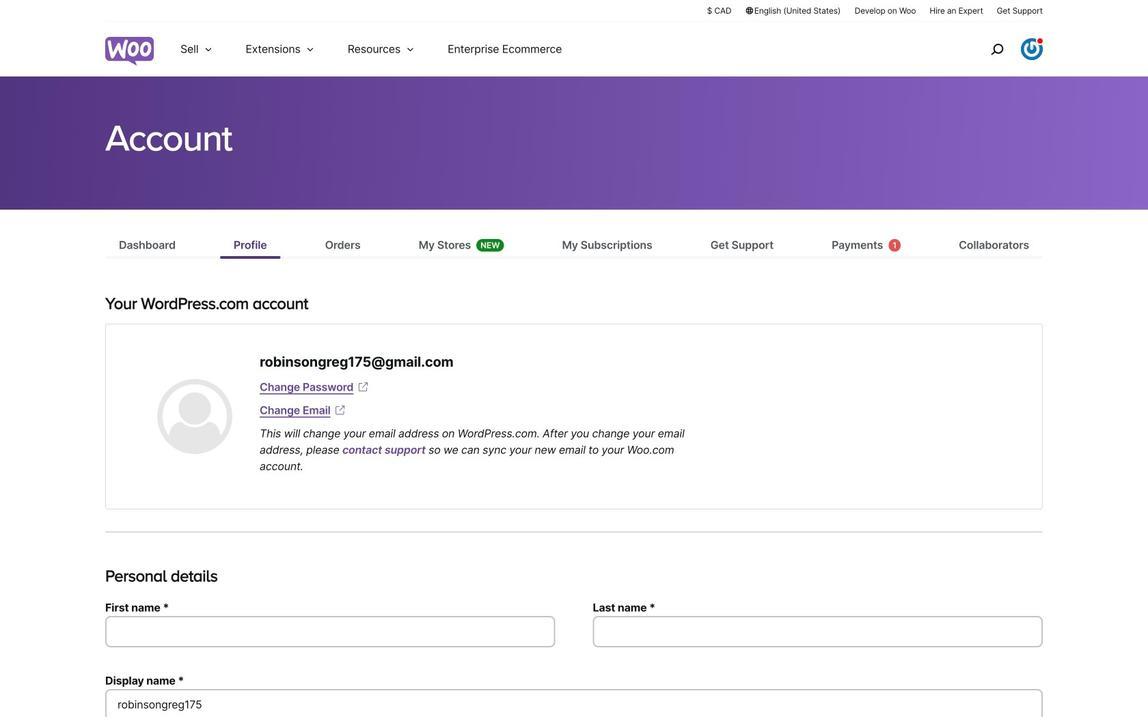 Task type: locate. For each thing, give the bounding box(es) containing it.
external link image
[[356, 381, 370, 394]]

None text field
[[105, 616, 555, 648], [593, 616, 1043, 648], [105, 690, 1043, 718], [105, 616, 555, 648], [593, 616, 1043, 648], [105, 690, 1043, 718]]

external link image
[[333, 404, 347, 418]]

gravatar image image
[[157, 379, 232, 455]]



Task type: describe. For each thing, give the bounding box(es) containing it.
service navigation menu element
[[962, 27, 1043, 71]]

search image
[[986, 38, 1008, 60]]

open account menu image
[[1021, 38, 1043, 60]]



Task type: vqa. For each thing, say whether or not it's contained in the screenshot.
vertical
no



